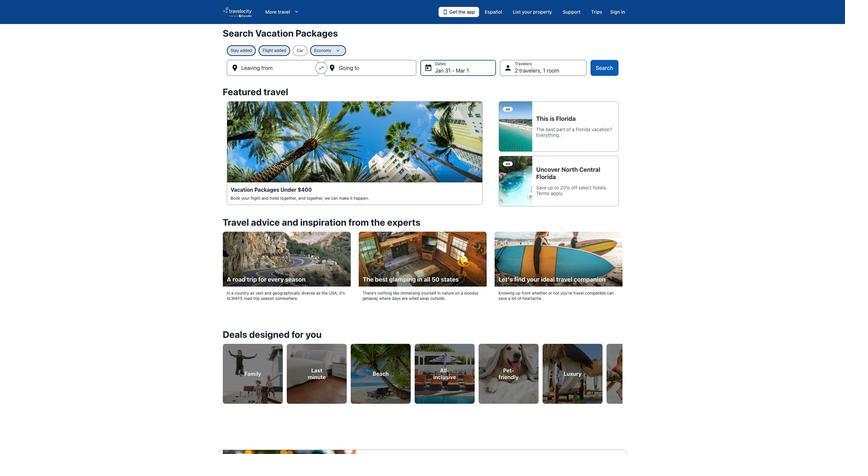 Task type: vqa. For each thing, say whether or not it's contained in the screenshot.
Previous month Image
no



Task type: describe. For each thing, give the bounding box(es) containing it.
next image
[[619, 368, 627, 376]]

previous image
[[219, 368, 227, 376]]

featured travel region
[[219, 83, 627, 213]]

swap origin and destination values image
[[319, 65, 325, 71]]

travelocity logo image
[[223, 7, 252, 17]]



Task type: locate. For each thing, give the bounding box(es) containing it.
main content
[[0, 24, 845, 455]]

travel advice and inspiration from the experts region
[[219, 213, 627, 313]]

download the app button image
[[443, 9, 448, 15]]



